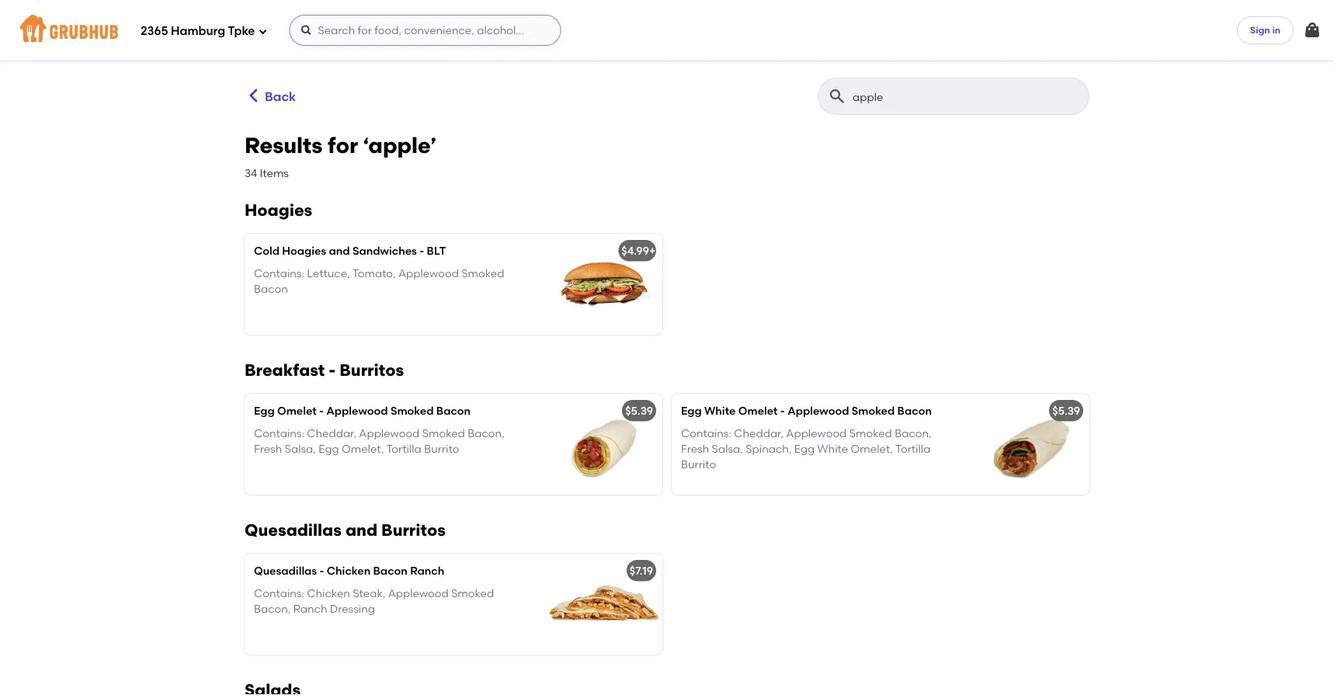 Task type: locate. For each thing, give the bounding box(es) containing it.
caret left icon image
[[245, 88, 262, 104]]

cheddar, inside contains: cheddar, applewood smoked bacon, fresh salsa, egg omelet, tortilla burrito
[[307, 426, 357, 440]]

salsa, left 'spinach,'
[[712, 442, 743, 455]]

0 horizontal spatial omelet
[[277, 404, 317, 418]]

0 horizontal spatial fresh
[[254, 442, 282, 455]]

0 vertical spatial ranch
[[410, 564, 445, 578]]

- up 'spinach,'
[[781, 404, 785, 418]]

1 horizontal spatial burrito
[[681, 458, 716, 471]]

sign
[[1251, 24, 1271, 36]]

omelet down breakfast
[[277, 404, 317, 418]]

egg
[[254, 404, 275, 418], [681, 404, 702, 418], [319, 442, 339, 455], [795, 442, 815, 455]]

back button
[[245, 78, 303, 115]]

cheddar, up 'spinach,'
[[734, 426, 784, 440]]

applewood down egg white omelet - applewood smoked bacon
[[786, 426, 847, 440]]

sandwiches
[[353, 244, 417, 258]]

quesadillas
[[245, 520, 342, 540], [254, 564, 317, 578]]

-
[[420, 244, 424, 258], [329, 360, 336, 380], [319, 404, 324, 418], [781, 404, 785, 418], [320, 564, 324, 578]]

1 vertical spatial white
[[818, 442, 848, 455]]

applewood
[[398, 266, 459, 279], [327, 404, 388, 418], [788, 404, 849, 418], [359, 426, 420, 440], [786, 426, 847, 440], [388, 586, 449, 600]]

applewood inside contains: cheddar, applewood smoked bacon, fresh salsa, spinach, egg white omelet, tortilla burrito
[[786, 426, 847, 440]]

white
[[705, 404, 736, 418], [818, 442, 848, 455]]

1 horizontal spatial salsa,
[[712, 442, 743, 455]]

0 vertical spatial burritos
[[340, 360, 404, 380]]

1 horizontal spatial tortilla
[[896, 442, 931, 455]]

2 $5.39 from the left
[[1053, 404, 1081, 418]]

2 tortilla from the left
[[896, 442, 931, 455]]

cheddar, for egg
[[307, 426, 357, 440]]

smoked
[[462, 266, 504, 279], [391, 404, 434, 418], [852, 404, 895, 418], [422, 426, 465, 440], [850, 426, 892, 440], [451, 586, 494, 600]]

fresh
[[254, 442, 282, 455], [681, 442, 709, 455]]

omelet, down egg omelet - applewood smoked bacon
[[342, 442, 384, 455]]

chicken up dressing
[[307, 586, 350, 600]]

cold
[[254, 244, 280, 258]]

egg white omelet - applewood smoked bacon
[[681, 404, 932, 418]]

and up lettuce,
[[329, 244, 350, 258]]

0 horizontal spatial $5.39
[[625, 404, 653, 418]]

0 horizontal spatial salsa,
[[285, 442, 316, 455]]

and
[[329, 244, 350, 258], [346, 520, 378, 540]]

tortilla inside contains: cheddar, applewood smoked bacon, fresh salsa, egg omelet, tortilla burrito
[[386, 442, 422, 455]]

smoked inside contains: cheddar, applewood smoked bacon, fresh salsa, spinach, egg white omelet, tortilla burrito
[[850, 426, 892, 440]]

main navigation navigation
[[0, 0, 1335, 61]]

1 tortilla from the left
[[386, 442, 422, 455]]

omelet, down egg white omelet - applewood smoked bacon
[[851, 442, 893, 455]]

smoked inside contains: chicken steak, applewood smoked bacon, ranch dressing
[[451, 586, 494, 600]]

1 vertical spatial chicken
[[307, 586, 350, 600]]

omelet up 'spinach,'
[[739, 404, 778, 418]]

applewood down egg omelet - applewood smoked bacon
[[359, 426, 420, 440]]

$5.39
[[625, 404, 653, 418], [1053, 404, 1081, 418]]

contains: cheddar, applewood smoked bacon, fresh salsa, egg omelet, tortilla burrito
[[254, 426, 505, 455]]

contains: cheddar, applewood smoked bacon, fresh salsa, spinach, egg white omelet, tortilla burrito
[[681, 426, 932, 471]]

contains: chicken steak, applewood smoked bacon, ranch dressing
[[254, 586, 494, 615]]

and up the quesadillas - chicken bacon ranch
[[346, 520, 378, 540]]

1 horizontal spatial omelet,
[[851, 442, 893, 455]]

0 horizontal spatial tortilla
[[386, 442, 422, 455]]

fresh for contains: cheddar, applewood smoked bacon, fresh salsa, spinach, egg white omelet, tortilla burrito
[[681, 442, 709, 455]]

$4.99
[[622, 244, 649, 258]]

bacon, for contains: cheddar, applewood smoked bacon, fresh salsa, spinach, egg white omelet, tortilla burrito
[[895, 426, 932, 440]]

egg inside contains: cheddar, applewood smoked bacon, fresh salsa, egg omelet, tortilla burrito
[[319, 442, 339, 455]]

0 vertical spatial quesadillas
[[245, 520, 342, 540]]

1 $5.39 from the left
[[625, 404, 653, 418]]

2365 hamburg tpke
[[141, 24, 255, 38]]

chicken
[[327, 564, 371, 578], [307, 586, 350, 600]]

tpke
[[228, 24, 255, 38]]

hoagies up lettuce,
[[282, 244, 326, 258]]

cheddar,
[[307, 426, 357, 440], [734, 426, 784, 440]]

- left blt
[[420, 244, 424, 258]]

spinach,
[[746, 442, 792, 455]]

0 horizontal spatial cheddar,
[[307, 426, 357, 440]]

applewood right steak,
[[388, 586, 449, 600]]

fresh inside contains: cheddar, applewood smoked bacon, fresh salsa, egg omelet, tortilla burrito
[[254, 442, 282, 455]]

cheddar, down egg omelet - applewood smoked bacon
[[307, 426, 357, 440]]

salsa, inside contains: cheddar, applewood smoked bacon, fresh salsa, spinach, egg white omelet, tortilla burrito
[[712, 442, 743, 455]]

1 salsa, from the left
[[285, 442, 316, 455]]

applewood inside contains: chicken steak, applewood smoked bacon, ranch dressing
[[388, 586, 449, 600]]

2365
[[141, 24, 168, 38]]

items
[[260, 166, 289, 180]]

2 omelet, from the left
[[851, 442, 893, 455]]

fresh inside contains: cheddar, applewood smoked bacon, fresh salsa, spinach, egg white omelet, tortilla burrito
[[681, 442, 709, 455]]

bacon, inside contains: cheddar, applewood smoked bacon, fresh salsa, egg omelet, tortilla burrito
[[468, 426, 505, 440]]

burritos
[[340, 360, 404, 380], [382, 520, 446, 540]]

bacon
[[254, 282, 288, 295], [436, 404, 471, 418], [898, 404, 932, 418], [373, 564, 408, 578]]

2 horizontal spatial bacon,
[[895, 426, 932, 440]]

applewood inside contains: cheddar, applewood smoked bacon, fresh salsa, egg omelet, tortilla burrito
[[359, 426, 420, 440]]

bacon, inside contains: chicken steak, applewood smoked bacon, ranch dressing
[[254, 602, 291, 615]]

0 horizontal spatial ranch
[[293, 602, 327, 615]]

burritos up the quesadillas - chicken bacon ranch
[[382, 520, 446, 540]]

quesadillas down quesadillas and burritos
[[254, 564, 317, 578]]

1 vertical spatial quesadillas
[[254, 564, 317, 578]]

1 vertical spatial and
[[346, 520, 378, 540]]

$5.39 for contains: cheddar, applewood smoked bacon, fresh salsa, egg omelet, tortilla burrito
[[625, 404, 653, 418]]

0 horizontal spatial omelet,
[[342, 442, 384, 455]]

0 vertical spatial and
[[329, 244, 350, 258]]

1 horizontal spatial bacon,
[[468, 426, 505, 440]]

salsa, for spinach,
[[712, 442, 743, 455]]

bacon, inside contains: cheddar, applewood smoked bacon, fresh salsa, spinach, egg white omelet, tortilla burrito
[[895, 426, 932, 440]]

results for 'apple'
[[245, 132, 437, 158]]

results
[[245, 132, 323, 158]]

burritos up egg omelet - applewood smoked bacon
[[340, 360, 404, 380]]

ranch
[[410, 564, 445, 578], [293, 602, 327, 615]]

egg inside contains: cheddar, applewood smoked bacon, fresh salsa, spinach, egg white omelet, tortilla burrito
[[795, 442, 815, 455]]

bacon, for contains: cheddar, applewood smoked bacon, fresh salsa, egg omelet, tortilla burrito
[[468, 426, 505, 440]]

1 cheddar, from the left
[[307, 426, 357, 440]]

1 horizontal spatial white
[[818, 442, 848, 455]]

burrito
[[424, 442, 459, 455], [681, 458, 716, 471]]

hoagies down items
[[245, 200, 312, 220]]

2 salsa, from the left
[[712, 442, 743, 455]]

2 cheddar, from the left
[[734, 426, 784, 440]]

hoagies
[[245, 200, 312, 220], [282, 244, 326, 258]]

1 vertical spatial ranch
[[293, 602, 327, 615]]

2 fresh from the left
[[681, 442, 709, 455]]

contains:
[[254, 266, 304, 279], [254, 426, 304, 440], [681, 426, 732, 440], [254, 586, 304, 600]]

1 horizontal spatial fresh
[[681, 442, 709, 455]]

sign in button
[[1237, 16, 1294, 44]]

tortilla
[[386, 442, 422, 455], [896, 442, 931, 455]]

omelet,
[[342, 442, 384, 455], [851, 442, 893, 455]]

1 fresh from the left
[[254, 442, 282, 455]]

applewood down blt
[[398, 266, 459, 279]]

$7.19
[[630, 564, 653, 578]]

1 horizontal spatial cheddar,
[[734, 426, 784, 440]]

salsa,
[[285, 442, 316, 455], [712, 442, 743, 455]]

contains: lettuce, tomato, applewood smoked bacon
[[254, 266, 504, 295]]

for
[[328, 132, 358, 158]]

1 omelet, from the left
[[342, 442, 384, 455]]

omelet
[[277, 404, 317, 418], [739, 404, 778, 418]]

svg image right svg image
[[300, 24, 313, 37]]

0 vertical spatial white
[[705, 404, 736, 418]]

0 vertical spatial burrito
[[424, 442, 459, 455]]

0 horizontal spatial burrito
[[424, 442, 459, 455]]

magnifying glass icon image
[[828, 87, 847, 106]]

quesadillas up the quesadillas - chicken bacon ranch
[[245, 520, 342, 540]]

contains: for white
[[681, 426, 732, 440]]

1 horizontal spatial $5.39
[[1053, 404, 1081, 418]]

contains: inside contains: lettuce, tomato, applewood smoked bacon
[[254, 266, 304, 279]]

svg image
[[1304, 21, 1322, 40], [300, 24, 313, 37]]

0 horizontal spatial bacon,
[[254, 602, 291, 615]]

contains: inside contains: cheddar, applewood smoked bacon, fresh salsa, spinach, egg white omelet, tortilla burrito
[[681, 426, 732, 440]]

svg image right in
[[1304, 21, 1322, 40]]

contains: for omelet
[[254, 426, 304, 440]]

contains: for hoagies
[[254, 266, 304, 279]]

back
[[265, 89, 296, 104]]

1 vertical spatial burrito
[[681, 458, 716, 471]]

burritos for breakfast - burritos
[[340, 360, 404, 380]]

salsa, down egg omelet - applewood smoked bacon
[[285, 442, 316, 455]]

1 omelet from the left
[[277, 404, 317, 418]]

contains: inside contains: cheddar, applewood smoked bacon, fresh salsa, egg omelet, tortilla burrito
[[254, 426, 304, 440]]

contains: inside contains: chicken steak, applewood smoked bacon, ranch dressing
[[254, 586, 304, 600]]

salsa, inside contains: cheddar, applewood smoked bacon, fresh salsa, egg omelet, tortilla burrito
[[285, 442, 316, 455]]

cold hoagies and sandwiches - blt image
[[546, 234, 663, 335]]

bacon,
[[468, 426, 505, 440], [895, 426, 932, 440], [254, 602, 291, 615]]

omelet, inside contains: cheddar, applewood smoked bacon, fresh salsa, spinach, egg white omelet, tortilla burrito
[[851, 442, 893, 455]]

cheddar, inside contains: cheddar, applewood smoked bacon, fresh salsa, spinach, egg white omelet, tortilla burrito
[[734, 426, 784, 440]]

1 horizontal spatial omelet
[[739, 404, 778, 418]]

Search Wawa search field
[[851, 89, 1060, 104]]

omelet, inside contains: cheddar, applewood smoked bacon, fresh salsa, egg omelet, tortilla burrito
[[342, 442, 384, 455]]

1 vertical spatial burritos
[[382, 520, 446, 540]]

ranch left dressing
[[293, 602, 327, 615]]

ranch up contains: chicken steak, applewood smoked bacon, ranch dressing
[[410, 564, 445, 578]]

chicken up steak,
[[327, 564, 371, 578]]



Task type: vqa. For each thing, say whether or not it's contained in the screenshot.
the Coffee at the left top of the page
no



Task type: describe. For each thing, give the bounding box(es) containing it.
0 horizontal spatial svg image
[[300, 24, 313, 37]]

sign in
[[1251, 24, 1281, 36]]

0 vertical spatial chicken
[[327, 564, 371, 578]]

svg image
[[258, 27, 267, 36]]

quesadillas for quesadillas - chicken bacon ranch
[[254, 564, 317, 578]]

egg omelet - applewood smoked bacon image
[[546, 394, 663, 495]]

egg white omelet - applewood smoked bacon image
[[973, 394, 1090, 495]]

breakfast - burritos
[[245, 360, 404, 380]]

0 horizontal spatial white
[[705, 404, 736, 418]]

hamburg
[[171, 24, 225, 38]]

quesadillas and burritos
[[245, 520, 446, 540]]

applewood up contains: cheddar, applewood smoked bacon, fresh salsa, spinach, egg white omelet, tortilla burrito
[[788, 404, 849, 418]]

salsa, for egg
[[285, 442, 316, 455]]

smoked inside contains: cheddar, applewood smoked bacon, fresh salsa, egg omelet, tortilla burrito
[[422, 426, 465, 440]]

blt
[[427, 244, 446, 258]]

steak,
[[353, 586, 386, 600]]

ranch inside contains: chicken steak, applewood smoked bacon, ranch dressing
[[293, 602, 327, 615]]

'apple'
[[363, 132, 437, 158]]

1 vertical spatial hoagies
[[282, 244, 326, 258]]

burrito inside contains: cheddar, applewood smoked bacon, fresh salsa, spinach, egg white omelet, tortilla burrito
[[681, 458, 716, 471]]

- right breakfast
[[329, 360, 336, 380]]

cold hoagies and sandwiches - blt
[[254, 244, 446, 258]]

quesadillas - chicken bacon ranch image
[[546, 554, 663, 655]]

quesadillas - chicken bacon ranch
[[254, 564, 445, 578]]

34 items
[[245, 166, 289, 180]]

applewood inside contains: lettuce, tomato, applewood smoked bacon
[[398, 266, 459, 279]]

bacon inside contains: lettuce, tomato, applewood smoked bacon
[[254, 282, 288, 295]]

tortilla inside contains: cheddar, applewood smoked bacon, fresh salsa, spinach, egg white omelet, tortilla burrito
[[896, 442, 931, 455]]

2 omelet from the left
[[739, 404, 778, 418]]

fresh for contains: cheddar, applewood smoked bacon, fresh salsa, egg omelet, tortilla burrito
[[254, 442, 282, 455]]

1 horizontal spatial svg image
[[1304, 21, 1322, 40]]

dressing
[[330, 602, 375, 615]]

burritos for quesadillas and burritos
[[382, 520, 446, 540]]

Search for food, convenience, alcohol... search field
[[289, 15, 561, 46]]

cheddar, for spinach,
[[734, 426, 784, 440]]

white inside contains: cheddar, applewood smoked bacon, fresh salsa, spinach, egg white omelet, tortilla burrito
[[818, 442, 848, 455]]

tomato,
[[353, 266, 396, 279]]

chicken inside contains: chicken steak, applewood smoked bacon, ranch dressing
[[307, 586, 350, 600]]

applewood up contains: cheddar, applewood smoked bacon, fresh salsa, egg omelet, tortilla burrito
[[327, 404, 388, 418]]

in
[[1273, 24, 1281, 36]]

34
[[245, 166, 257, 180]]

+
[[649, 244, 656, 258]]

0 vertical spatial hoagies
[[245, 200, 312, 220]]

$5.39 for contains: cheddar, applewood smoked bacon, fresh salsa, spinach, egg white omelet, tortilla burrito
[[1053, 404, 1081, 418]]

$4.99 +
[[622, 244, 656, 258]]

1 horizontal spatial ranch
[[410, 564, 445, 578]]

egg omelet - applewood smoked bacon
[[254, 404, 471, 418]]

- down breakfast - burritos
[[319, 404, 324, 418]]

- down quesadillas and burritos
[[320, 564, 324, 578]]

smoked inside contains: lettuce, tomato, applewood smoked bacon
[[462, 266, 504, 279]]

burrito inside contains: cheddar, applewood smoked bacon, fresh salsa, egg omelet, tortilla burrito
[[424, 442, 459, 455]]

contains: for -
[[254, 586, 304, 600]]

breakfast
[[245, 360, 325, 380]]

quesadillas for quesadillas and burritos
[[245, 520, 342, 540]]

lettuce,
[[307, 266, 350, 279]]



